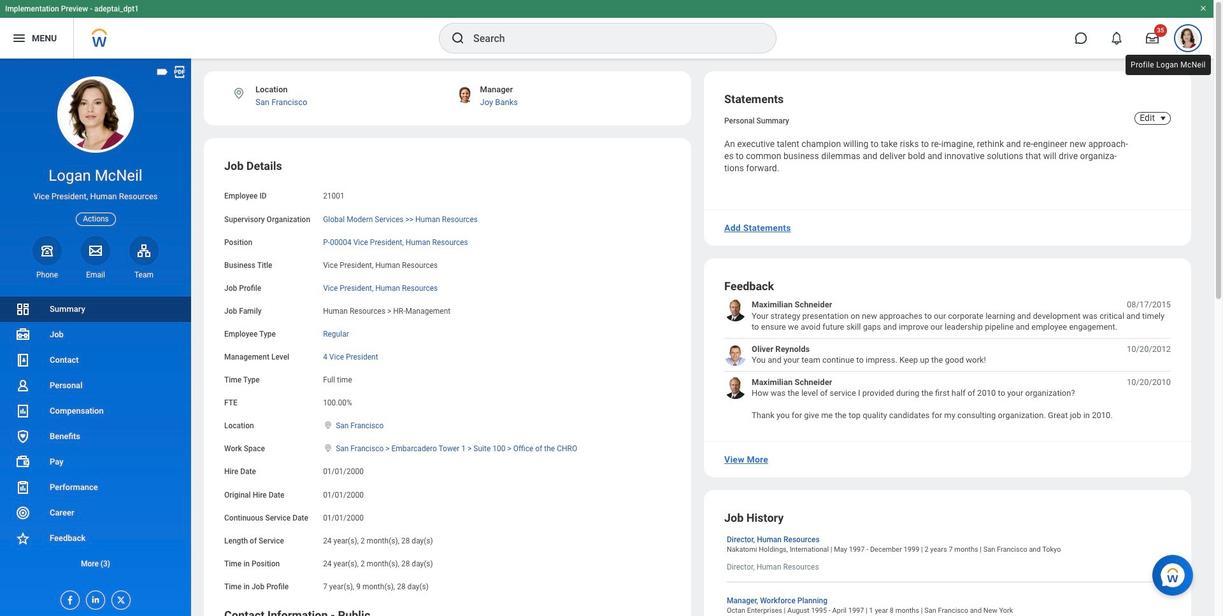 Task type: locate. For each thing, give the bounding box(es) containing it.
employee's photo (maximilian schneider) image down employee's photo (oliver reynolds)
[[724, 377, 747, 399]]

2 employee's photo (maximilian schneider) image from the top
[[724, 377, 747, 399]]

x image
[[112, 592, 126, 606]]

banner
[[0, 0, 1214, 59]]

phone logan mcneil element
[[32, 270, 62, 280]]

employee's photo (maximilian schneider) image up employee's photo (oliver reynolds)
[[724, 300, 747, 322]]

justify image
[[11, 31, 27, 46]]

benefits image
[[15, 429, 31, 445]]

personal image
[[15, 378, 31, 394]]

profile logan mcneil image
[[1178, 28, 1198, 51]]

0 vertical spatial location image
[[232, 87, 246, 101]]

location image
[[232, 87, 246, 101], [323, 421, 333, 430]]

search image
[[450, 31, 466, 46]]

location image
[[323, 444, 333, 453]]

pay image
[[15, 455, 31, 470]]

0 vertical spatial employee's photo (maximilian schneider) image
[[724, 300, 747, 322]]

list
[[0, 297, 191, 577], [724, 300, 1171, 421]]

linkedin image
[[87, 592, 101, 605]]

group
[[224, 159, 671, 593]]

1 employee's photo (maximilian schneider) image from the top
[[724, 300, 747, 322]]

1 vertical spatial employee's photo (maximilian schneider) image
[[724, 377, 747, 399]]

0 horizontal spatial location image
[[232, 87, 246, 101]]

inbox large image
[[1146, 32, 1159, 45]]

tooltip
[[1123, 52, 1213, 78]]

0 horizontal spatial list
[[0, 297, 191, 577]]

view team image
[[136, 243, 152, 258]]

employee's photo (maximilian schneider) image
[[724, 300, 747, 322], [724, 377, 747, 399]]

1 vertical spatial location image
[[323, 421, 333, 430]]



Task type: describe. For each thing, give the bounding box(es) containing it.
mail image
[[88, 243, 103, 258]]

facebook image
[[61, 592, 75, 606]]

Search Workday  search field
[[473, 24, 750, 52]]

1 horizontal spatial location image
[[323, 421, 333, 430]]

performance image
[[15, 480, 31, 496]]

caret down image
[[1156, 113, 1171, 124]]

job image
[[15, 327, 31, 343]]

team logan mcneil element
[[129, 270, 159, 280]]

navigation pane region
[[0, 59, 191, 617]]

personal summary element
[[724, 114, 789, 125]]

contact image
[[15, 353, 31, 368]]

close environment banner image
[[1200, 4, 1207, 12]]

full time element
[[323, 373, 352, 385]]

notifications large image
[[1110, 32, 1123, 45]]

feedback image
[[15, 531, 31, 547]]

compensation image
[[15, 404, 31, 419]]

employee's photo (oliver reynolds) image
[[724, 344, 747, 366]]

email logan mcneil element
[[81, 270, 110, 280]]

1 horizontal spatial list
[[724, 300, 1171, 421]]

phone image
[[38, 243, 56, 258]]

summary image
[[15, 302, 31, 317]]

tag image
[[155, 65, 169, 79]]

career image
[[15, 506, 31, 521]]

view printable version (pdf) image
[[173, 65, 187, 79]]



Task type: vqa. For each thing, say whether or not it's contained in the screenshot.
Team Logan McNeil element at the left top
yes



